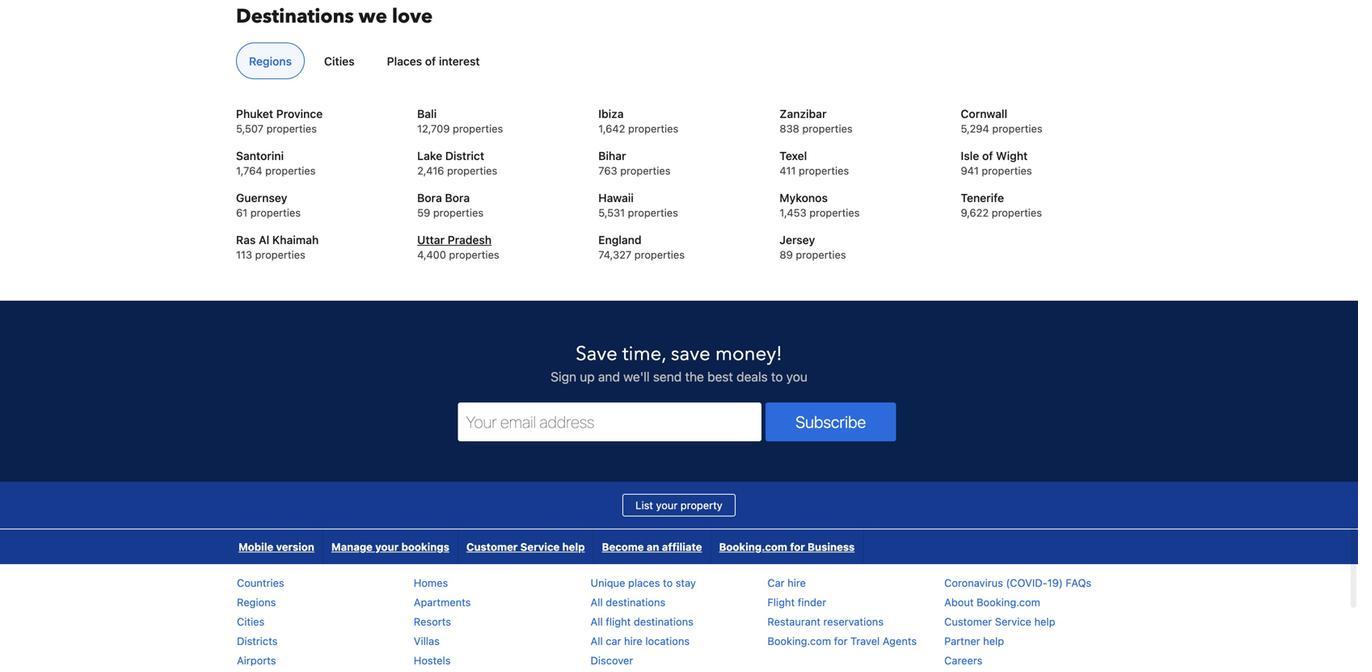 Task type: describe. For each thing, give the bounding box(es) containing it.
best
[[708, 369, 734, 385]]

send
[[653, 369, 682, 385]]

texel 411 properties
[[780, 149, 850, 177]]

1,453
[[780, 207, 807, 219]]

properties inside tenerife 9,622 properties
[[992, 207, 1043, 219]]

the
[[686, 369, 704, 385]]

zanzibar link
[[780, 106, 941, 122]]

1,642
[[599, 122, 626, 135]]

apartments
[[414, 596, 471, 609]]

your for list
[[656, 499, 678, 512]]

car hire flight finder restaurant reservations booking.com for travel agents
[[768, 577, 917, 647]]

version
[[276, 541, 315, 553]]

0 vertical spatial booking.com
[[720, 541, 788, 553]]

guernsey
[[236, 191, 287, 205]]

places of interest button
[[374, 43, 493, 79]]

cities inside button
[[324, 54, 355, 68]]

properties inside isle of wight 941 properties
[[982, 165, 1033, 177]]

booking.com for business link
[[711, 530, 863, 565]]

money!
[[716, 341, 783, 368]]

coronavirus (covid-19) faqs about booking.com customer service help partner help
[[945, 577, 1092, 647]]

flight
[[606, 616, 631, 628]]

locations
[[646, 635, 690, 647]]

properties inside england 74,327 properties
[[635, 249, 685, 261]]

properties inside texel 411 properties
[[799, 165, 850, 177]]

countries regions cities districts
[[237, 577, 284, 647]]

properties inside bali 12,709 properties
[[453, 122, 503, 135]]

tenerife link
[[961, 190, 1123, 206]]

bookings
[[402, 541, 450, 553]]

phuket province link
[[236, 106, 398, 122]]

all flight destinations link
[[591, 616, 694, 628]]

isle of wight link
[[961, 148, 1123, 164]]

1 horizontal spatial help
[[984, 635, 1005, 647]]

regions link
[[237, 596, 276, 609]]

car
[[768, 577, 785, 589]]

you
[[787, 369, 808, 385]]

customer inside "link"
[[467, 541, 518, 553]]

properties inside zanzibar 838 properties
[[803, 122, 853, 135]]

1 bora from the left
[[418, 191, 442, 205]]

isle of wight 941 properties
[[961, 149, 1033, 177]]

manage your bookings
[[332, 541, 450, 553]]

mobile
[[239, 541, 274, 553]]

to inside unique places to stay all destinations all flight destinations all car hire locations
[[663, 577, 673, 589]]

ras al khaimah 113 properties
[[236, 233, 319, 261]]

save time, save money! footer
[[0, 300, 1359, 667]]

destinations
[[236, 3, 354, 30]]

coronavirus
[[945, 577, 1004, 589]]

of for wight
[[983, 149, 994, 162]]

travel
[[851, 635, 880, 647]]

4,400
[[418, 249, 446, 261]]

properties inside mykonos 1,453 properties
[[810, 207, 860, 219]]

zanzibar 838 properties
[[780, 107, 853, 135]]

destinations we love
[[236, 3, 433, 30]]

districts
[[237, 635, 278, 647]]

about booking.com link
[[945, 596, 1041, 609]]

countries
[[237, 577, 284, 589]]

mykonos 1,453 properties
[[780, 191, 860, 219]]

jersey link
[[780, 232, 941, 248]]

province
[[276, 107, 323, 120]]

0 vertical spatial destinations
[[606, 596, 666, 609]]

unique
[[591, 577, 626, 589]]

properties inside cornwall 5,294 properties
[[993, 122, 1043, 135]]

bora bora 59 properties
[[418, 191, 484, 219]]

santorini 1,764 properties
[[236, 149, 316, 177]]

mobile version
[[239, 541, 315, 553]]

car hire link
[[768, 577, 806, 589]]

service inside coronavirus (covid-19) faqs about booking.com customer service help partner help
[[996, 616, 1032, 628]]

lake district link
[[418, 148, 579, 164]]

regions inside button
[[249, 54, 292, 68]]

help inside "link"
[[563, 541, 585, 553]]

0 horizontal spatial for
[[791, 541, 806, 553]]

mykonos
[[780, 191, 828, 205]]

business
[[808, 541, 855, 553]]

hawaii link
[[599, 190, 760, 206]]

your for manage
[[375, 541, 399, 553]]

lake
[[418, 149, 443, 162]]

properties inside hawaii 5,531 properties
[[628, 207, 679, 219]]

hawaii
[[599, 191, 634, 205]]

homes apartments resorts villas
[[414, 577, 471, 647]]

ibiza link
[[599, 106, 760, 122]]

properties inside uttar pradesh 4,400 properties
[[449, 249, 500, 261]]

england 74,327 properties
[[599, 233, 685, 261]]

ibiza 1,642 properties
[[599, 107, 679, 135]]

bihar link
[[599, 148, 760, 164]]

become an affiliate
[[602, 541, 703, 553]]

bali
[[418, 107, 437, 120]]

santorini
[[236, 149, 284, 162]]

12,709
[[418, 122, 450, 135]]

all destinations link
[[591, 596, 666, 609]]

properties inside ibiza 1,642 properties
[[629, 122, 679, 135]]

deals
[[737, 369, 768, 385]]

2 horizontal spatial help
[[1035, 616, 1056, 628]]

we
[[359, 3, 387, 30]]

interest
[[439, 54, 480, 68]]

faqs
[[1066, 577, 1092, 589]]

agents
[[883, 635, 917, 647]]

2 all from the top
[[591, 616, 603, 628]]

subscribe button
[[766, 403, 897, 442]]

mykonos link
[[780, 190, 941, 206]]



Task type: vqa. For each thing, say whether or not it's contained in the screenshot.


Task type: locate. For each thing, give the bounding box(es) containing it.
0 horizontal spatial cities
[[237, 616, 265, 628]]

0 horizontal spatial of
[[425, 54, 436, 68]]

ras al khaimah link
[[236, 232, 398, 248]]

to left you
[[772, 369, 783, 385]]

properties down district
[[447, 165, 498, 177]]

hire right car
[[625, 635, 643, 647]]

0 vertical spatial hire
[[788, 577, 806, 589]]

bihar
[[599, 149, 627, 162]]

texel
[[780, 149, 808, 162]]

0 horizontal spatial service
[[521, 541, 560, 553]]

for down reservations
[[835, 635, 848, 647]]

for left the business
[[791, 541, 806, 553]]

properties down wight
[[982, 165, 1033, 177]]

uttar
[[418, 233, 445, 247]]

0 vertical spatial cities
[[324, 54, 355, 68]]

for inside car hire flight finder restaurant reservations booking.com for travel agents
[[835, 635, 848, 647]]

hire inside car hire flight finder restaurant reservations booking.com for travel agents
[[788, 577, 806, 589]]

bora down lake district 2,416 properties
[[445, 191, 470, 205]]

customer right bookings
[[467, 541, 518, 553]]

booking.com inside coronavirus (covid-19) faqs about booking.com customer service help partner help
[[977, 596, 1041, 609]]

2 vertical spatial all
[[591, 635, 603, 647]]

1 vertical spatial booking.com
[[977, 596, 1041, 609]]

for
[[791, 541, 806, 553], [835, 635, 848, 647]]

apartments link
[[414, 596, 471, 609]]

your right list
[[656, 499, 678, 512]]

unique places to stay all destinations all flight destinations all car hire locations
[[591, 577, 696, 647]]

1 horizontal spatial for
[[835, 635, 848, 647]]

0 vertical spatial customer
[[467, 541, 518, 553]]

0 vertical spatial your
[[656, 499, 678, 512]]

bora up 59
[[418, 191, 442, 205]]

1 horizontal spatial to
[[772, 369, 783, 385]]

coronavirus (covid-19) faqs link
[[945, 577, 1092, 589]]

to inside save time, save money! sign up and we'll send the best deals to you
[[772, 369, 783, 385]]

become an affiliate link
[[594, 530, 711, 565]]

all left car
[[591, 635, 603, 647]]

save
[[671, 341, 711, 368]]

bihar 763 properties
[[599, 149, 671, 177]]

cities
[[324, 54, 355, 68], [237, 616, 265, 628]]

properties inside guernsey 61 properties
[[251, 207, 301, 219]]

of for interest
[[425, 54, 436, 68]]

1 vertical spatial of
[[983, 149, 994, 162]]

customer service help link for become an affiliate
[[459, 530, 593, 565]]

manage
[[332, 541, 373, 553]]

cities down regions link
[[237, 616, 265, 628]]

all car hire locations link
[[591, 635, 690, 647]]

booking.com inside car hire flight finder restaurant reservations booking.com for travel agents
[[768, 635, 832, 647]]

(covid-
[[1007, 577, 1048, 589]]

properties down pradesh on the top left of page
[[449, 249, 500, 261]]

of right isle
[[983, 149, 994, 162]]

booking.com down 'restaurant'
[[768, 635, 832, 647]]

of inside isle of wight 941 properties
[[983, 149, 994, 162]]

help
[[563, 541, 585, 553], [1035, 616, 1056, 628], [984, 635, 1005, 647]]

1 vertical spatial all
[[591, 616, 603, 628]]

properties down texel
[[799, 165, 850, 177]]

unique places to stay link
[[591, 577, 696, 589]]

customer up partner
[[945, 616, 993, 628]]

89
[[780, 249, 793, 261]]

properties down ibiza link at the top
[[629, 122, 679, 135]]

finder
[[798, 596, 827, 609]]

guernsey link
[[236, 190, 398, 206]]

74,327
[[599, 249, 632, 261]]

jersey 89 properties
[[780, 233, 847, 261]]

properties down province
[[267, 122, 317, 135]]

properties down guernsey
[[251, 207, 301, 219]]

0 vertical spatial to
[[772, 369, 783, 385]]

car
[[606, 635, 622, 647]]

to left the stay
[[663, 577, 673, 589]]

0 horizontal spatial hire
[[625, 635, 643, 647]]

we'll
[[624, 369, 650, 385]]

1,764
[[236, 165, 263, 177]]

properties up hawaii 5,531 properties on the top left
[[621, 165, 671, 177]]

0 vertical spatial all
[[591, 596, 603, 609]]

1 horizontal spatial customer
[[945, 616, 993, 628]]

regions down destinations
[[249, 54, 292, 68]]

0 vertical spatial for
[[791, 541, 806, 553]]

properties down mykonos link
[[810, 207, 860, 219]]

941
[[961, 165, 979, 177]]

2 vertical spatial help
[[984, 635, 1005, 647]]

properties inside lake district 2,416 properties
[[447, 165, 498, 177]]

3 all from the top
[[591, 635, 603, 647]]

2 bora from the left
[[445, 191, 470, 205]]

uttar pradesh link
[[418, 232, 579, 248]]

properties up pradesh on the top left of page
[[433, 207, 484, 219]]

partner
[[945, 635, 981, 647]]

0 horizontal spatial bora
[[418, 191, 442, 205]]

cornwall
[[961, 107, 1008, 120]]

1 vertical spatial to
[[663, 577, 673, 589]]

properties inside jersey 89 properties
[[796, 249, 847, 261]]

isle
[[961, 149, 980, 162]]

1 vertical spatial for
[[835, 635, 848, 647]]

5,507
[[236, 122, 264, 135]]

save
[[576, 341, 618, 368]]

villas link
[[414, 635, 440, 647]]

tenerife 9,622 properties
[[961, 191, 1043, 219]]

destinations up all flight destinations link
[[606, 596, 666, 609]]

help right partner
[[984, 635, 1005, 647]]

places
[[387, 54, 422, 68]]

properties down england link
[[635, 249, 685, 261]]

flight
[[768, 596, 795, 609]]

bali link
[[418, 106, 579, 122]]

0 horizontal spatial customer service help link
[[459, 530, 593, 565]]

19)
[[1048, 577, 1064, 589]]

cornwall 5,294 properties
[[961, 107, 1043, 135]]

hire inside unique places to stay all destinations all flight destinations all car hire locations
[[625, 635, 643, 647]]

wight
[[997, 149, 1028, 162]]

0 horizontal spatial customer
[[467, 541, 518, 553]]

properties down jersey
[[796, 249, 847, 261]]

all left flight
[[591, 616, 603, 628]]

cities inside countries regions cities districts
[[237, 616, 265, 628]]

zanzibar
[[780, 107, 827, 120]]

sign
[[551, 369, 577, 385]]

1 horizontal spatial cities
[[324, 54, 355, 68]]

1 all from the top
[[591, 596, 603, 609]]

ras
[[236, 233, 256, 247]]

0 vertical spatial help
[[563, 541, 585, 553]]

5,294
[[961, 122, 990, 135]]

properties inside phuket province 5,507 properties
[[267, 122, 317, 135]]

0 horizontal spatial help
[[563, 541, 585, 553]]

your right manage
[[375, 541, 399, 553]]

1 vertical spatial customer
[[945, 616, 993, 628]]

bora bora link
[[418, 190, 579, 206]]

navigation containing mobile version
[[231, 530, 864, 565]]

1 vertical spatial customer service help link
[[945, 616, 1056, 628]]

become
[[602, 541, 644, 553]]

1 vertical spatial service
[[996, 616, 1032, 628]]

59
[[418, 207, 431, 219]]

list
[[636, 499, 654, 512]]

texel link
[[780, 148, 941, 164]]

stay
[[676, 577, 696, 589]]

khaimah
[[273, 233, 319, 247]]

1 horizontal spatial service
[[996, 616, 1032, 628]]

0 vertical spatial customer service help link
[[459, 530, 593, 565]]

up
[[580, 369, 595, 385]]

booking.com down coronavirus (covid-19) faqs link
[[977, 596, 1041, 609]]

Your email address email field
[[458, 403, 762, 442]]

and
[[599, 369, 620, 385]]

1 vertical spatial regions
[[237, 596, 276, 609]]

places of interest
[[387, 54, 480, 68]]

properties down 'bali' link
[[453, 122, 503, 135]]

navigation
[[231, 530, 864, 565]]

santorini link
[[236, 148, 398, 164]]

bora
[[418, 191, 442, 205], [445, 191, 470, 205]]

destinations up locations
[[634, 616, 694, 628]]

tab list
[[230, 43, 1123, 80]]

guernsey 61 properties
[[236, 191, 301, 219]]

list your property link
[[623, 494, 736, 517]]

0 horizontal spatial your
[[375, 541, 399, 553]]

customer service help link
[[459, 530, 593, 565], [945, 616, 1056, 628]]

1 vertical spatial help
[[1035, 616, 1056, 628]]

homes
[[414, 577, 448, 589]]

1 horizontal spatial your
[[656, 499, 678, 512]]

1 vertical spatial hire
[[625, 635, 643, 647]]

of inside "button"
[[425, 54, 436, 68]]

properties inside ras al khaimah 113 properties
[[255, 249, 306, 261]]

countries link
[[237, 577, 284, 589]]

properties inside the bora bora 59 properties
[[433, 207, 484, 219]]

properties up wight
[[993, 122, 1043, 135]]

districts link
[[237, 635, 278, 647]]

save time, save money! sign up and we'll send the best deals to you
[[551, 341, 808, 385]]

of right the places
[[425, 54, 436, 68]]

properties
[[267, 122, 317, 135], [453, 122, 503, 135], [629, 122, 679, 135], [803, 122, 853, 135], [993, 122, 1043, 135], [265, 165, 316, 177], [447, 165, 498, 177], [621, 165, 671, 177], [799, 165, 850, 177], [982, 165, 1033, 177], [251, 207, 301, 219], [433, 207, 484, 219], [628, 207, 679, 219], [810, 207, 860, 219], [992, 207, 1043, 219], [255, 249, 306, 261], [449, 249, 500, 261], [635, 249, 685, 261], [796, 249, 847, 261]]

113
[[236, 249, 252, 261]]

regions inside countries regions cities districts
[[237, 596, 276, 609]]

customer service help
[[467, 541, 585, 553]]

properties down tenerife link
[[992, 207, 1043, 219]]

1 vertical spatial your
[[375, 541, 399, 553]]

0 vertical spatial of
[[425, 54, 436, 68]]

bali 12,709 properties
[[418, 107, 503, 135]]

regions down 'countries' link
[[237, 596, 276, 609]]

partner help link
[[945, 635, 1005, 647]]

1 vertical spatial cities
[[237, 616, 265, 628]]

homes link
[[414, 577, 448, 589]]

service
[[521, 541, 560, 553], [996, 616, 1032, 628]]

properties inside santorini 1,764 properties
[[265, 165, 316, 177]]

restaurant reservations link
[[768, 616, 884, 628]]

1 horizontal spatial customer service help link
[[945, 616, 1056, 628]]

al
[[259, 233, 270, 247]]

help down 19)
[[1035, 616, 1056, 628]]

0 vertical spatial service
[[521, 541, 560, 553]]

properties down zanzibar on the right top
[[803, 122, 853, 135]]

cities down destinations we love at the top left of page
[[324, 54, 355, 68]]

phuket
[[236, 107, 273, 120]]

tab list containing regions
[[230, 43, 1123, 80]]

manage your bookings link
[[323, 530, 458, 565]]

destinations
[[606, 596, 666, 609], [634, 616, 694, 628]]

all down the unique
[[591, 596, 603, 609]]

tenerife
[[961, 191, 1005, 205]]

help left become
[[563, 541, 585, 553]]

1 horizontal spatial hire
[[788, 577, 806, 589]]

about
[[945, 596, 974, 609]]

2 vertical spatial booking.com
[[768, 635, 832, 647]]

properties down hawaii link
[[628, 207, 679, 219]]

time,
[[623, 341, 666, 368]]

navigation inside save time, save money! footer
[[231, 530, 864, 565]]

0 horizontal spatial to
[[663, 577, 673, 589]]

1 vertical spatial destinations
[[634, 616, 694, 628]]

service inside "link"
[[521, 541, 560, 553]]

hire up flight finder link at the bottom right of the page
[[788, 577, 806, 589]]

customer service help link for partner help
[[945, 616, 1056, 628]]

1 horizontal spatial of
[[983, 149, 994, 162]]

0 vertical spatial regions
[[249, 54, 292, 68]]

properties down santorini link
[[265, 165, 316, 177]]

properties inside bihar 763 properties
[[621, 165, 671, 177]]

lake district 2,416 properties
[[418, 149, 498, 177]]

1 horizontal spatial bora
[[445, 191, 470, 205]]

properties down "khaimah"
[[255, 249, 306, 261]]

customer inside coronavirus (covid-19) faqs about booking.com customer service help partner help
[[945, 616, 993, 628]]

booking.com up car
[[720, 541, 788, 553]]



